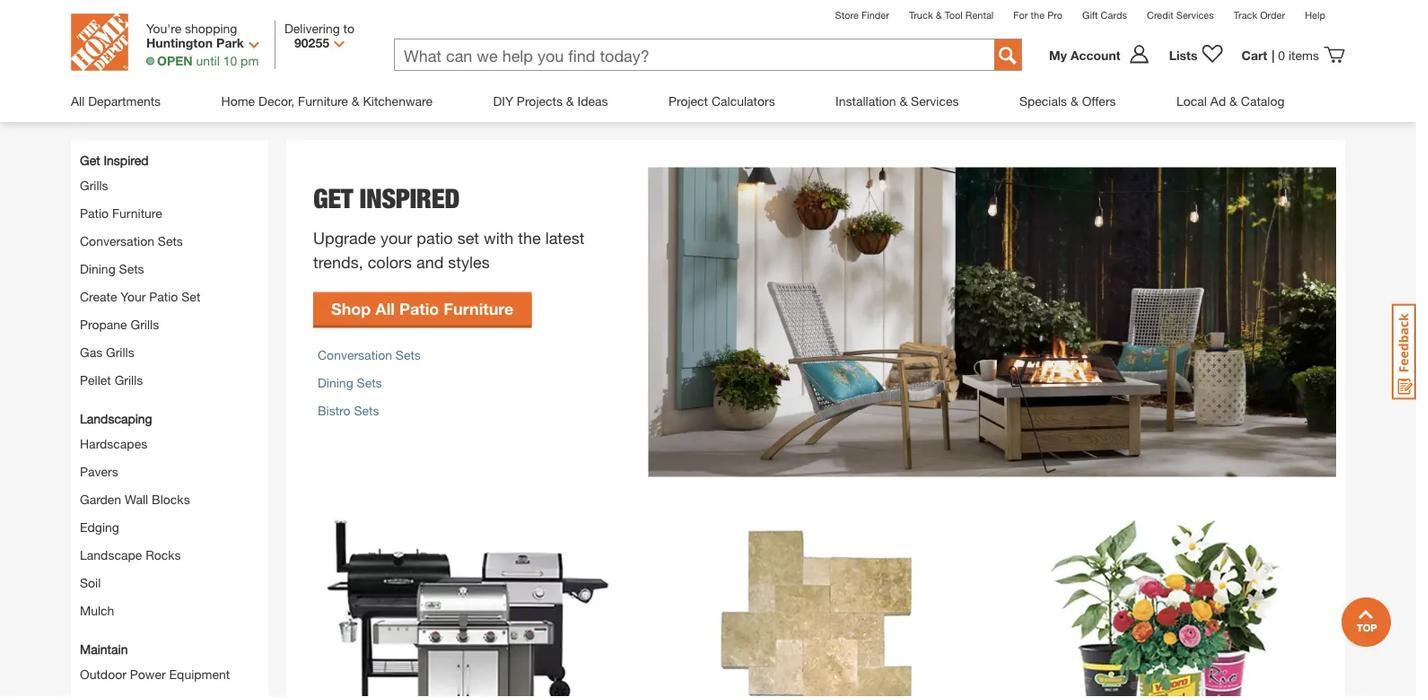 Task type: locate. For each thing, give the bounding box(es) containing it.
you're shopping
[[146, 21, 237, 35]]

maintain right ideas
[[630, 100, 678, 115]]

trends,
[[313, 252, 363, 271]]

all left departments
[[71, 93, 85, 108]]

conversation down shop
[[318, 348, 392, 363]]

decor,
[[258, 93, 295, 108]]

maintain up outdoor
[[80, 642, 128, 657]]

0 horizontal spatial dining sets
[[80, 262, 144, 276]]

edging
[[80, 520, 119, 535]]

garden wall blocks link
[[80, 492, 190, 507]]

1 vertical spatial inspired
[[104, 153, 149, 168]]

grills down create your patio set link
[[131, 317, 159, 332]]

the home depot logo link
[[71, 13, 128, 71]]

patio left "set"
[[149, 289, 178, 304]]

the right with
[[518, 228, 541, 247]]

2 horizontal spatial patio
[[399, 299, 439, 318]]

power
[[130, 667, 166, 682]]

outdoor power equipment
[[80, 667, 230, 682]]

sets down "shop all patio furniture" link
[[396, 348, 421, 363]]

for the pro
[[1013, 9, 1063, 21]]

1 vertical spatial maintain
[[80, 642, 128, 657]]

furniture up create your patio set
[[112, 206, 162, 221]]

10
[[223, 53, 237, 68]]

gift cards
[[1082, 9, 1127, 21]]

all right shop
[[375, 299, 395, 318]]

0 vertical spatial get inspired link
[[543, 100, 612, 115]]

grills for propane grills
[[131, 317, 159, 332]]

1 horizontal spatial conversation sets
[[318, 348, 421, 363]]

dining up bistro
[[318, 376, 353, 390]]

truck & tool rental
[[909, 9, 994, 21]]

& left offers
[[1071, 93, 1079, 108]]

cart
[[1242, 47, 1267, 62]]

0 vertical spatial dining sets link
[[80, 262, 144, 276]]

& left tool
[[936, 9, 942, 21]]

1 vertical spatial all
[[375, 299, 395, 318]]

submit search image
[[999, 47, 1017, 65]]

enjoy life outdoors. beautify, maintain & relax in your outdoor space. shop now image
[[71, 0, 1345, 80]]

some
[[779, 100, 812, 115]]

conversation sets
[[80, 234, 183, 249], [318, 348, 421, 363]]

1 horizontal spatial maintain
[[630, 100, 678, 115]]

bistro sets
[[318, 403, 379, 418]]

0 horizontal spatial inspired
[[104, 153, 149, 168]]

delivering
[[284, 21, 340, 35]]

sets
[[158, 234, 183, 249], [119, 262, 144, 276], [396, 348, 421, 363], [357, 376, 382, 390], [354, 403, 379, 418]]

0 horizontal spatial get inspired
[[80, 153, 149, 168]]

get inspired up grills link
[[80, 153, 149, 168]]

diy projects & ideas
[[493, 93, 608, 108]]

1 horizontal spatial services
[[1176, 9, 1214, 21]]

conversation sets for the top conversation sets link
[[80, 234, 183, 249]]

dining sets up create
[[80, 262, 144, 276]]

grills for pellet grills
[[115, 373, 143, 388]]

open until 10 pm
[[157, 53, 259, 68]]

0 vertical spatial dining sets
[[80, 262, 144, 276]]

2 horizontal spatial get
[[543, 100, 563, 115]]

maintain for maintain your yard
[[630, 100, 678, 115]]

0 items
[[1278, 47, 1319, 62]]

1 vertical spatial dining sets link
[[318, 376, 382, 390]]

with
[[484, 228, 514, 247]]

1 vertical spatial conversation sets
[[318, 348, 421, 363]]

sets up bistro sets link
[[357, 376, 382, 390]]

get inspired link up 'set'
[[313, 183, 612, 226]]

1 horizontal spatial furniture
[[298, 93, 348, 108]]

2 vertical spatial get
[[313, 183, 353, 215]]

dining up create
[[80, 262, 115, 276]]

blocks
[[152, 492, 190, 507]]

1 vertical spatial your
[[121, 289, 146, 304]]

0 vertical spatial furniture
[[298, 93, 348, 108]]

project calculators link
[[669, 80, 775, 122]]

get up '­upgrade'
[[313, 183, 353, 215]]

all
[[71, 93, 85, 108], [375, 299, 395, 318]]

grills right pellet
[[115, 373, 143, 388]]

0 horizontal spatial the
[[518, 228, 541, 247]]

your
[[681, 100, 706, 115], [121, 289, 146, 304]]

1 vertical spatial conversation
[[318, 348, 392, 363]]

all departments link
[[71, 80, 161, 122]]

1 vertical spatial furniture
[[112, 206, 162, 221]]

truck
[[909, 9, 933, 21]]

conversation sets down patio furniture
[[80, 234, 183, 249]]

catalog
[[1241, 93, 1285, 108]]

your
[[381, 228, 412, 247]]

­upgrade your patio set with the latest trends, colors and styles
[[313, 228, 585, 271]]

get up grills link
[[80, 153, 100, 168]]

grills up patio furniture
[[80, 178, 108, 193]]

conversation sets for the bottom conversation sets link
[[318, 348, 421, 363]]

0 vertical spatial conversation sets
[[80, 234, 183, 249]]

1 vertical spatial dining
[[318, 376, 353, 390]]

0 vertical spatial services
[[1176, 9, 1214, 21]]

inspired up your on the left
[[359, 183, 459, 215]]

huntington park
[[146, 35, 244, 50]]

set
[[182, 289, 200, 304]]

furniture right decor,
[[298, 93, 348, 108]]

0 horizontal spatial furniture
[[112, 206, 162, 221]]

mulch link
[[80, 604, 114, 618]]

dining sets for right "dining sets" link
[[318, 376, 382, 390]]

1 horizontal spatial get inspired
[[313, 183, 459, 215]]

the
[[1031, 9, 1045, 21], [518, 228, 541, 247]]

mulch
[[80, 604, 114, 618]]

1 horizontal spatial conversation sets link
[[318, 348, 421, 363]]

furniture down styles
[[444, 299, 514, 318]]

services right installation
[[911, 93, 959, 108]]

get inspired link for ­upgrade your patio set with the latest trends, colors and styles link in the top left of the page
[[313, 183, 612, 226]]

1 horizontal spatial patio
[[149, 289, 178, 304]]

0 horizontal spatial your
[[121, 289, 146, 304]]

conversation sets down shop
[[318, 348, 421, 363]]

sets for right "dining sets" link
[[357, 376, 382, 390]]

your left yard
[[681, 100, 706, 115]]

0 vertical spatial all
[[71, 93, 85, 108]]

cards
[[1101, 9, 1127, 21]]

get inspired right diy
[[543, 100, 612, 115]]

0 vertical spatial the
[[1031, 9, 1045, 21]]

dining sets link up bistro sets link
[[318, 376, 382, 390]]

& right installation
[[900, 93, 908, 108]]

1 vertical spatial get inspired
[[80, 153, 149, 168]]

1 horizontal spatial your
[[681, 100, 706, 115]]

your up the propane grills
[[121, 289, 146, 304]]

hardscapes link
[[80, 437, 147, 451]]

dining
[[80, 262, 115, 276], [318, 376, 353, 390]]

2 horizontal spatial furniture
[[444, 299, 514, 318]]

90255
[[294, 35, 329, 50]]

patio furniture
[[80, 206, 162, 221]]

1 vertical spatial dining sets
[[318, 376, 382, 390]]

sets right bistro
[[354, 403, 379, 418]]

grills down the propane grills
[[106, 345, 134, 360]]

1 vertical spatial get
[[80, 153, 100, 168]]

sets for bistro sets link
[[354, 403, 379, 418]]

1 horizontal spatial get
[[313, 183, 353, 215]]

project
[[669, 93, 708, 108]]

pellet grills link
[[80, 373, 143, 388]]

get left ideas
[[543, 100, 563, 115]]

track
[[1234, 9, 1258, 21]]

dining sets link
[[80, 262, 144, 276], [318, 376, 382, 390]]

sets down patio furniture
[[158, 234, 183, 249]]

0 vertical spatial your
[[681, 100, 706, 115]]

get inspired - patio furniture image
[[648, 167, 1336, 477]]

conversation sets link down patio furniture
[[80, 234, 183, 249]]

shop
[[331, 299, 371, 318]]

0 horizontal spatial maintain
[[80, 642, 128, 657]]

None text field
[[395, 39, 976, 72]]

items
[[1289, 47, 1319, 62]]

1 vertical spatial services
[[911, 93, 959, 108]]

inspired up grills link
[[104, 153, 149, 168]]

0 horizontal spatial conversation sets
[[80, 234, 183, 249]]

furniture
[[298, 93, 348, 108], [112, 206, 162, 221], [444, 299, 514, 318]]

2 vertical spatial inspired
[[359, 183, 459, 215]]

equipment
[[169, 667, 230, 682]]

delivering to
[[284, 21, 355, 35]]

project calculators
[[669, 93, 775, 108]]

sets for the bottom conversation sets link
[[396, 348, 421, 363]]

0 horizontal spatial get
[[80, 153, 100, 168]]

gardening image
[[1001, 495, 1336, 697]]

2 horizontal spatial inspired
[[567, 100, 612, 115]]

get inspired link right diy
[[543, 100, 612, 115]]

get inspired link
[[543, 100, 612, 115], [313, 183, 612, 226]]

1 horizontal spatial conversation
[[318, 348, 392, 363]]

my account
[[1049, 47, 1121, 62]]

0 vertical spatial maintain
[[630, 100, 678, 115]]

0 horizontal spatial dining
[[80, 262, 115, 276]]

landscape rocks link
[[80, 548, 181, 563]]

order
[[1260, 9, 1285, 21]]

and
[[416, 252, 444, 271]]

dining sets up bistro sets link
[[318, 376, 382, 390]]

the right for
[[1031, 9, 1045, 21]]

patio for shop all patio furniture
[[399, 299, 439, 318]]

dining sets link up create
[[80, 262, 144, 276]]

departments
[[88, 93, 161, 108]]

1 horizontal spatial the
[[1031, 9, 1045, 21]]

&
[[936, 9, 942, 21], [352, 93, 360, 108], [566, 93, 574, 108], [900, 93, 908, 108], [1071, 93, 1079, 108], [1230, 93, 1238, 108]]

0 horizontal spatial conversation sets link
[[80, 234, 183, 249]]

1 vertical spatial get inspired link
[[313, 183, 612, 226]]

pellet
[[80, 373, 111, 388]]

2 vertical spatial get inspired
[[313, 183, 459, 215]]

sets up create your patio set
[[119, 262, 144, 276]]

0 horizontal spatial all
[[71, 93, 85, 108]]

services right credit
[[1176, 9, 1214, 21]]

store
[[835, 9, 859, 21]]

kitchenware
[[363, 93, 433, 108]]

inspired right "projects"
[[567, 100, 612, 115]]

home
[[221, 93, 255, 108]]

dining sets
[[80, 262, 144, 276], [318, 376, 382, 390]]

get inspired up your on the left
[[313, 183, 459, 215]]

add some beauty link
[[753, 100, 855, 115]]

1 horizontal spatial dining sets
[[318, 376, 382, 390]]

sets for leftmost "dining sets" link
[[119, 262, 144, 276]]

conversation sets link down shop
[[318, 348, 421, 363]]

home decor, furniture & kitchenware link
[[221, 80, 433, 122]]

patio down and
[[399, 299, 439, 318]]

0 vertical spatial get inspired
[[543, 100, 612, 115]]

1 vertical spatial the
[[518, 228, 541, 247]]

specials
[[1019, 93, 1067, 108]]

conversation down patio furniture link
[[80, 234, 154, 249]]

0 horizontal spatial conversation
[[80, 234, 154, 249]]

None text field
[[395, 39, 976, 72]]

get inspired
[[543, 100, 612, 115], [80, 153, 149, 168], [313, 183, 459, 215]]

patio down grills link
[[80, 206, 109, 221]]



Task type: vqa. For each thing, say whether or not it's contained in the screenshot.
20V
no



Task type: describe. For each thing, give the bounding box(es) containing it.
0 vertical spatial inspired
[[567, 100, 612, 115]]

bistro sets link
[[318, 403, 379, 418]]

1 horizontal spatial dining
[[318, 376, 353, 390]]

account
[[1071, 47, 1121, 62]]

1 horizontal spatial dining sets link
[[318, 376, 382, 390]]

grills image
[[295, 495, 630, 697]]

0 vertical spatial get
[[543, 100, 563, 115]]

grills link
[[80, 178, 108, 193]]

get inspired link for maintain your yard link
[[543, 100, 612, 115]]

your for create
[[121, 289, 146, 304]]

& right ad
[[1230, 93, 1238, 108]]

& left ideas
[[566, 93, 574, 108]]

0 horizontal spatial dining sets link
[[80, 262, 144, 276]]

landscaping
[[80, 411, 152, 426]]

garden wall blocks
[[80, 492, 190, 507]]

calculators
[[712, 93, 775, 108]]

to
[[343, 21, 355, 35]]

rental
[[966, 9, 994, 21]]

for
[[1013, 9, 1028, 21]]

store finder
[[835, 9, 889, 21]]

1 vertical spatial conversation sets link
[[318, 348, 421, 363]]

hardscapes
[[80, 437, 147, 451]]

huntington
[[146, 35, 213, 50]]

shop all patio furniture link
[[313, 292, 532, 325]]

open
[[157, 53, 193, 68]]

soil link
[[80, 576, 101, 591]]

patio
[[417, 228, 453, 247]]

beauty
[[816, 100, 855, 115]]

pellet grills
[[80, 373, 143, 388]]

track order
[[1234, 9, 1285, 21]]

gas grills link
[[80, 345, 134, 360]]

0 horizontal spatial services
[[911, 93, 959, 108]]

help
[[1305, 9, 1326, 21]]

ad
[[1211, 93, 1226, 108]]

grills for gas grills
[[106, 345, 134, 360]]

truck & tool rental link
[[909, 9, 994, 21]]

my account link
[[1049, 44, 1160, 66]]

installation & services link
[[836, 80, 959, 122]]

gas grills
[[80, 345, 134, 360]]

my
[[1049, 47, 1067, 62]]

0
[[1278, 47, 1285, 62]]

help link
[[1305, 9, 1326, 21]]

lists
[[1169, 47, 1198, 62]]

patio for create your patio set
[[149, 289, 178, 304]]

gas
[[80, 345, 102, 360]]

latest
[[545, 228, 585, 247]]

2 horizontal spatial get inspired
[[543, 100, 612, 115]]

projects
[[517, 93, 563, 108]]

colors
[[368, 252, 412, 271]]

bistro
[[318, 403, 351, 418]]

shop all patio furniture
[[331, 299, 514, 318]]

0 horizontal spatial patio
[[80, 206, 109, 221]]

feedback link image
[[1392, 303, 1416, 400]]

pavers link
[[80, 464, 118, 479]]

edging link
[[80, 520, 119, 535]]

2 vertical spatial furniture
[[444, 299, 514, 318]]

­upgrade
[[313, 228, 376, 247]]

propane grills
[[80, 317, 159, 332]]

lists link
[[1160, 44, 1233, 66]]

park
[[216, 35, 244, 50]]

your for maintain
[[681, 100, 706, 115]]

add some beauty
[[753, 100, 855, 115]]

patio furniture link
[[80, 206, 162, 221]]

credit services link
[[1147, 9, 1214, 21]]

local ad & catalog
[[1177, 93, 1285, 108]]

soil
[[80, 576, 101, 591]]

gift
[[1082, 9, 1098, 21]]

offers
[[1082, 93, 1116, 108]]

all departments
[[71, 93, 161, 108]]

installation & services
[[836, 93, 959, 108]]

dining sets for leftmost "dining sets" link
[[80, 262, 144, 276]]

the home depot image
[[71, 13, 128, 71]]

shopping
[[185, 21, 237, 35]]

0 vertical spatial dining
[[80, 262, 115, 276]]

create your patio set
[[80, 289, 200, 304]]

maintain for maintain
[[80, 642, 128, 657]]

home decor, furniture & kitchenware
[[221, 93, 433, 108]]

diy projects & ideas link
[[493, 80, 608, 122]]

0 vertical spatial conversation sets link
[[80, 234, 183, 249]]

landscaping image
[[648, 495, 983, 697]]

sets for the top conversation sets link
[[158, 234, 183, 249]]

diy
[[493, 93, 513, 108]]

the inside ­upgrade your patio set with the latest trends, colors and styles
[[518, 228, 541, 247]]

finder
[[861, 9, 889, 21]]

tool
[[945, 9, 963, 21]]

maintain your yard link
[[630, 100, 735, 115]]

outdoor
[[80, 667, 126, 682]]

1 horizontal spatial all
[[375, 299, 395, 318]]

until
[[196, 53, 220, 68]]

1 horizontal spatial inspired
[[359, 183, 459, 215]]

styles
[[448, 252, 490, 271]]

wall
[[125, 492, 148, 507]]

& left kitchenware
[[352, 93, 360, 108]]

specials & offers
[[1019, 93, 1116, 108]]

0 vertical spatial conversation
[[80, 234, 154, 249]]

rocks
[[146, 548, 181, 563]]

propane grills link
[[80, 317, 159, 332]]

set
[[457, 228, 479, 247]]

landscape
[[80, 548, 142, 563]]

pro
[[1047, 9, 1063, 21]]



